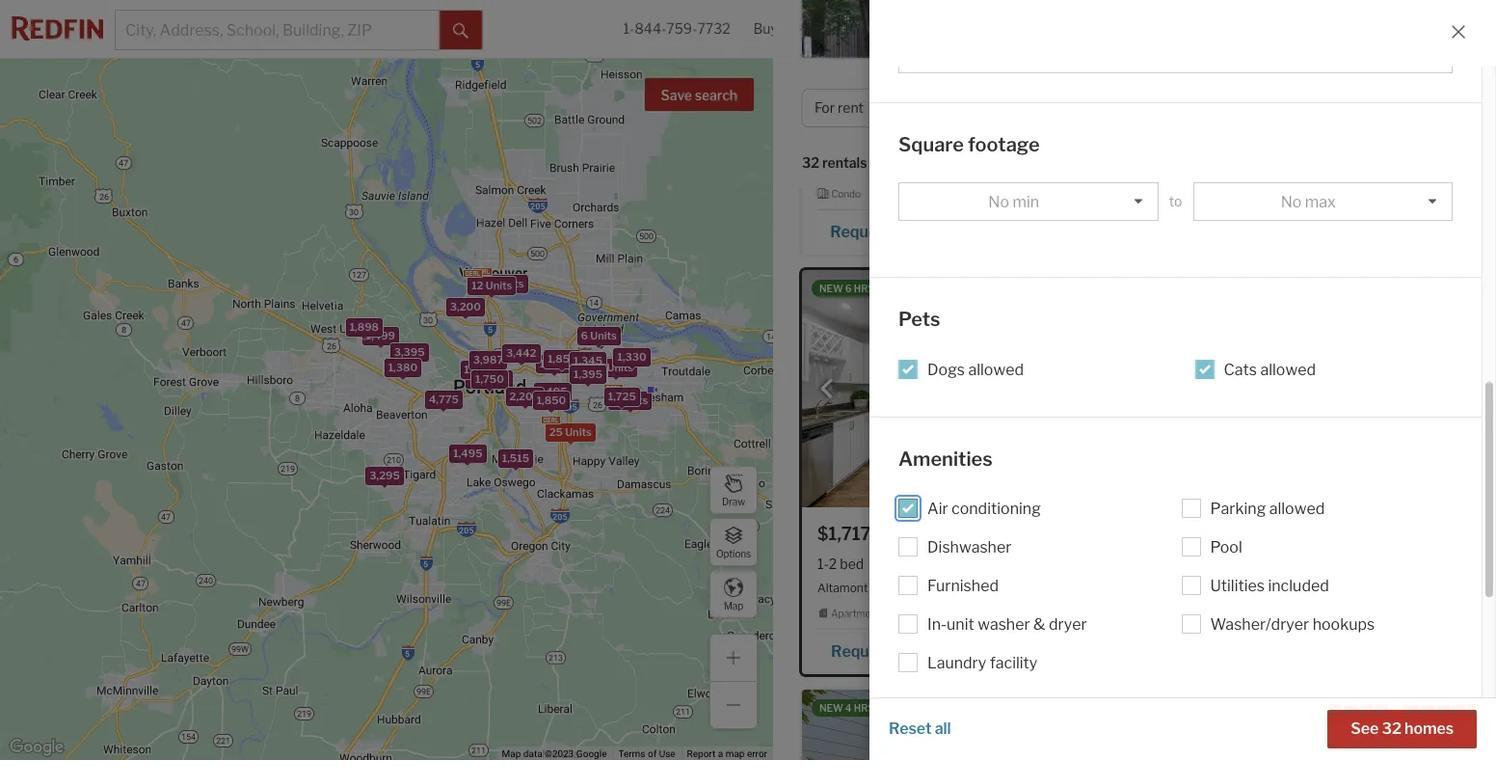 Task type: locate. For each thing, give the bounding box(es) containing it.
750-
[[937, 553, 968, 569]]

1 horizontal spatial ft
[[1025, 553, 1035, 569]]

1,850 up 25 units
[[537, 393, 566, 406]]

0 horizontal spatial sq
[[940, 134, 955, 150]]

0 horizontal spatial condo
[[832, 185, 861, 197]]

1 vertical spatial 1,495
[[538, 384, 568, 398]]

1 horizontal spatial $1,495 /mo
[[1158, 102, 1250, 122]]

or left 97230
[[1316, 577, 1333, 592]]

tour for (503) 954-7472
[[907, 220, 937, 238]]

$1,495 /mo for photo of 47 eagle crest dr #5, lake oswego, or 97035 in the top right of the page
[[1158, 102, 1250, 122]]

/mo
[[877, 102, 909, 122], [1217, 102, 1250, 122], [885, 521, 918, 541], [1217, 521, 1250, 541]]

condo for the photo of 2021 sw main st #49, portland, or 97205
[[832, 185, 861, 197]]

map
[[724, 599, 744, 611], [502, 749, 521, 759]]

see
[[1352, 720, 1380, 738]]

0 vertical spatial sq
[[940, 134, 955, 150]]

0 vertical spatial 1
[[862, 134, 868, 150]]

1,850 up '1,395'
[[548, 351, 578, 365]]

2 left beds
[[1158, 553, 1167, 569]]

32 left rentals
[[803, 155, 820, 171]]

1,400
[[587, 329, 617, 343]]

no left max
[[1282, 192, 1303, 211]]

to right (low
[[1033, 155, 1046, 171]]

:
[[919, 155, 923, 171]]

all filters • 3 button
[[1262, 89, 1388, 127]]

1,750
[[476, 372, 504, 385]]

2 for bath
[[886, 553, 895, 569]]

or down footage
[[991, 158, 1007, 172]]

units
[[498, 276, 524, 290], [486, 278, 513, 291], [591, 328, 617, 342], [607, 360, 634, 374], [483, 372, 509, 386], [622, 393, 648, 406], [565, 425, 592, 438]]

2 favorite button checkbox from the left
[[1425, 101, 1450, 126]]

0 horizontal spatial ft
[[958, 134, 968, 150]]

700
[[910, 134, 937, 150]]

2 for bed
[[829, 553, 837, 569]]

0 horizontal spatial favorite button image
[[1084, 101, 1109, 126]]

creek
[[991, 577, 1023, 592]]

beds
[[1169, 553, 1200, 569]]

favorite button checkbox right type at the top right of page
[[1084, 101, 1109, 126]]

1 bath up main
[[862, 134, 900, 150]]

181st
[[1208, 577, 1237, 592]]

bath
[[871, 134, 900, 150], [897, 553, 926, 569], [1220, 553, 1249, 569]]

0 vertical spatial 6
[[846, 280, 852, 292]]

0 horizontal spatial $1,495
[[818, 102, 877, 122]]

11 units
[[470, 372, 509, 386]]

0 vertical spatial map
[[724, 599, 744, 611]]

0 horizontal spatial 32
[[803, 155, 820, 171]]

$1,495 /mo
[[818, 102, 909, 122], [1158, 102, 1250, 122]]

save
[[661, 87, 692, 103]]

1 horizontal spatial $1,495
[[1158, 102, 1217, 122]]

2 hrs from the top
[[854, 699, 875, 711]]

&
[[1034, 615, 1046, 634]]

search
[[695, 87, 738, 103]]

/mo right "baths"
[[1217, 102, 1250, 122]]

2 vertical spatial 6
[[612, 393, 620, 406]]

allowed for cats allowed
[[1261, 360, 1317, 379]]

square up the 2021 sw main st #49, portland, or 97205
[[899, 133, 965, 156]]

error
[[747, 749, 768, 759]]

1 horizontal spatial map
[[724, 599, 744, 611]]

1 horizontal spatial portland,
[[1265, 577, 1314, 592]]

1-2 bed
[[818, 553, 864, 569]]

options
[[717, 547, 751, 559]]

favorite button image right type at the top right of page
[[1084, 101, 1109, 126]]

hrs right "4"
[[854, 699, 875, 711]]

a down apartment 25 units match
[[896, 640, 904, 658]]

2 $1,495 from the left
[[1158, 102, 1217, 122]]

altamont summit
[[818, 577, 913, 592]]

4
[[846, 699, 852, 711]]

no left min
[[989, 192, 1010, 211]]

allowed right dogs
[[969, 360, 1024, 379]]

0 vertical spatial ft
[[958, 134, 968, 150]]

1 horizontal spatial sq
[[1007, 553, 1022, 569]]

favorite button checkbox for the photo of 2021 sw main st #49, portland, or 97205
[[1084, 101, 1109, 126]]

hrs for 4
[[854, 699, 875, 711]]

ago left deal on the right top
[[877, 280, 898, 292]]

1,725
[[608, 390, 636, 403]]

1 vertical spatial 32
[[1383, 720, 1402, 738]]

1 favorite button image from the left
[[1084, 101, 1109, 126]]

unit
[[947, 615, 975, 634]]

5056
[[1055, 640, 1097, 658]]

1 no from the left
[[989, 192, 1010, 211]]

dryer
[[1049, 615, 1088, 634]]

/
[[1173, 100, 1177, 116]]

johnson
[[944, 577, 989, 592]]

•
[[1359, 100, 1363, 116]]

2 horizontal spatial 1-
[[875, 553, 886, 569]]

1 $1,495 /mo from the left
[[818, 102, 909, 122]]

0 horizontal spatial 2
[[829, 553, 837, 569]]

for
[[1021, 78, 1050, 103]]

ago
[[877, 280, 898, 292], [877, 699, 898, 711]]

$1,495 /mo for the photo of 2021 sw main st #49, portland, or 97205
[[818, 102, 909, 122]]

0 horizontal spatial 1-
[[624, 21, 635, 37]]

filters
[[1318, 100, 1356, 116]]

request a tour up new 6 hrs ago
[[831, 220, 937, 238]]

condo
[[832, 185, 861, 197], [1172, 185, 1202, 197]]

google image
[[5, 735, 68, 760]]

2 horizontal spatial 6
[[846, 280, 852, 292]]

1 horizontal spatial favorite button checkbox
[[1425, 101, 1450, 126]]

2 beds
[[1158, 553, 1200, 569]]

dogs
[[928, 360, 965, 379]]

11
[[470, 372, 481, 386]]

1 hrs from the top
[[854, 280, 875, 292]]

(503) 954-7472 link
[[958, 211, 1109, 244]]

20 units
[[481, 276, 524, 290]]

units right 11
[[483, 372, 509, 386]]

air
[[928, 500, 949, 518]]

1 horizontal spatial 2
[[886, 553, 895, 569]]

1 condo from the left
[[832, 185, 861, 197]]

sq up creek
[[1007, 553, 1022, 569]]

request a tour down 'no max'
[[1247, 218, 1354, 237]]

ago for new 6 hrs ago
[[877, 280, 898, 292]]

6 up 1,345
[[581, 328, 588, 342]]

/mo down the parking
[[1217, 521, 1250, 541]]

/mo for the photo of 1300 ne 181st ave, portland, or 97230
[[1217, 521, 1250, 541]]

portland, down 'square footage'
[[940, 158, 988, 172]]

1 horizontal spatial 3
[[1366, 100, 1375, 116]]

st
[[898, 158, 910, 172]]

no for no max
[[1282, 192, 1303, 211]]

1 horizontal spatial condo
[[1172, 185, 1202, 197]]

2 new from the top
[[820, 699, 844, 711]]

2 vertical spatial 1,495
[[454, 446, 483, 459]]

|
[[891, 577, 894, 592]]

pets
[[899, 308, 941, 331]]

request a tour button down main
[[818, 213, 958, 242]]

rent
[[1055, 78, 1104, 103]]

2 2 from the left
[[886, 553, 895, 569]]

1 horizontal spatial 32
[[1383, 720, 1402, 738]]

/mo up 1-2 bath
[[885, 521, 918, 541]]

1 vertical spatial 3
[[598, 360, 605, 374]]

no min
[[989, 192, 1040, 211]]

request down 'no max'
[[1247, 218, 1309, 237]]

0 vertical spatial 25
[[549, 425, 563, 438]]

1 favorite button checkbox from the left
[[1084, 101, 1109, 126]]

bath up 9701
[[897, 553, 926, 569]]

ago up reset
[[877, 699, 898, 711]]

0 vertical spatial 32
[[803, 155, 820, 171]]

1
[[862, 134, 868, 150], [1211, 553, 1217, 569]]

2 condo from the left
[[1172, 185, 1202, 197]]

1,695 down 1,400
[[575, 366, 604, 380]]

1,898
[[350, 320, 379, 333]]

map left data
[[502, 749, 521, 759]]

all
[[1298, 100, 1315, 116]]

1 vertical spatial hrs
[[854, 699, 875, 711]]

1 new from the top
[[820, 280, 844, 292]]

furnished
[[928, 577, 999, 595]]

report a map error
[[687, 749, 768, 759]]

1 vertical spatial map
[[502, 749, 521, 759]]

request a tour button down apartment 25 units match
[[818, 633, 959, 662]]

ft up | 9701 se johnson creek blvd, happy valley, or 97086
[[1025, 553, 1035, 569]]

or right valley,
[[1128, 577, 1145, 592]]

bed
[[840, 553, 864, 569]]

tour up deal on the right top
[[907, 220, 937, 238]]

map for map
[[724, 599, 744, 611]]

1 horizontal spatial 1,695
[[575, 366, 604, 380]]

request up new 6 hrs ago
[[831, 220, 892, 238]]

1- up summit
[[875, 553, 886, 569]]

portland, right ave,
[[1265, 577, 1314, 592]]

request a tour button for (971) 377-5056
[[818, 633, 959, 662]]

25
[[549, 425, 563, 438], [888, 604, 900, 616]]

2 no from the left
[[1282, 192, 1303, 211]]

3 right •
[[1366, 100, 1375, 116]]

1 vertical spatial portland,
[[1265, 577, 1314, 592]]

377-
[[1020, 640, 1055, 658]]

beds
[[1138, 100, 1170, 116]]

1 vertical spatial 6
[[581, 328, 588, 342]]

allowed right cats
[[1261, 360, 1317, 379]]

request down apartment
[[832, 640, 893, 658]]

12
[[472, 278, 484, 291]]

request for (503) 954-7472
[[831, 220, 892, 238]]

condo down "sw" on the right top
[[832, 185, 861, 197]]

0 horizontal spatial $1,495 /mo
[[818, 102, 909, 122]]

1 horizontal spatial 1-
[[818, 553, 829, 569]]

washer/dryer hookups
[[1211, 615, 1376, 634]]

0 horizontal spatial no
[[989, 192, 1010, 211]]

0 vertical spatial to
[[1033, 155, 1046, 171]]

photo of 8516 ne hassalo st, portland, or 97220 image
[[803, 687, 1125, 760]]

0 vertical spatial portland,
[[940, 158, 988, 172]]

0 vertical spatial ago
[[877, 280, 898, 292]]

in-unit washer & dryer
[[928, 615, 1088, 634]]

to down /
[[1170, 193, 1183, 209]]

6 down 3 units
[[612, 393, 620, 406]]

units right 20
[[498, 276, 524, 290]]

ago for new 4 hrs ago
[[877, 699, 898, 711]]

altamont
[[818, 577, 869, 592]]

1 $1,495 from the left
[[818, 102, 877, 122]]

sq right 700
[[940, 134, 955, 150]]

favorite button image for the photo of 2021 sw main st #49, portland, or 97205
[[1084, 101, 1109, 126]]

favorite button checkbox right •
[[1425, 101, 1450, 126]]

1 bath up "181st" on the right
[[1211, 553, 1249, 569]]

1 vertical spatial 25
[[888, 604, 900, 616]]

favorite button checkbox
[[1084, 101, 1109, 126], [1425, 101, 1450, 126]]

6 units
[[581, 328, 617, 342], [612, 393, 648, 406]]

1 horizontal spatial favorite button image
[[1425, 101, 1450, 126]]

1- left 759-
[[624, 21, 635, 37]]

draw button
[[710, 466, 758, 514]]

for
[[815, 100, 835, 116]]

32 right see
[[1383, 720, 1402, 738]]

map region
[[0, 0, 972, 760]]

1 horizontal spatial no
[[1282, 192, 1303, 211]]

favorite button image for photo of 47 eagle crest dr #5, lake oswego, or 97035 in the top right of the page
[[1425, 101, 1450, 126]]

1,495
[[465, 362, 494, 375], [538, 384, 568, 398], [454, 446, 483, 459]]

0 horizontal spatial map
[[502, 749, 521, 759]]

allowed for parking allowed
[[1270, 500, 1326, 518]]

$1,330
[[1158, 521, 1217, 541]]

2 up |
[[886, 553, 895, 569]]

map down options
[[724, 599, 744, 611]]

favorite button image
[[1084, 101, 1109, 126], [1425, 101, 1450, 126]]

bath up the utilities
[[1220, 553, 1249, 569]]

2021 sw main st #49, portland, or 97205
[[818, 158, 1047, 172]]

map inside button
[[724, 599, 744, 611]]

0 vertical spatial 3
[[1366, 100, 1375, 116]]

footage
[[969, 133, 1040, 156]]

1 horizontal spatial 1
[[1211, 553, 1217, 569]]

2021
[[818, 158, 845, 172]]

9701
[[896, 577, 924, 592]]

hrs left deal on the right top
[[854, 280, 875, 292]]

conditioning
[[952, 500, 1042, 518]]

new
[[820, 280, 844, 292], [820, 699, 844, 711]]

favorite button image right •
[[1425, 101, 1450, 126]]

6 units up 1,345
[[581, 328, 617, 342]]

2 $1,495 /mo from the left
[[1158, 102, 1250, 122]]

home
[[1011, 100, 1049, 116]]

1 vertical spatial ft
[[1025, 553, 1035, 569]]

0 horizontal spatial favorite button checkbox
[[1084, 101, 1109, 126]]

tour down in-
[[908, 640, 938, 658]]

/mo right rent
[[877, 102, 909, 122]]

0 vertical spatial hrs
[[854, 280, 875, 292]]

units down 3 units
[[622, 393, 648, 406]]

2 favorite button image from the left
[[1425, 101, 1450, 126]]

condo for photo of 47 eagle crest dr #5, lake oswego, or 97035 in the top right of the page
[[1172, 185, 1202, 197]]

1 up "sw" on the right top
[[862, 134, 868, 150]]

3 down 1,400
[[598, 360, 605, 374]]

0 horizontal spatial 1 bath
[[862, 134, 900, 150]]

1 horizontal spatial 1 bath
[[1211, 553, 1249, 569]]

request a tour for (503) 954-7472
[[831, 220, 937, 238]]

ft up sort : square feet (low to high) on the right top of the page
[[958, 134, 968, 150]]

sw
[[848, 158, 867, 172]]

a down st
[[895, 220, 904, 238]]

0 horizontal spatial 25
[[549, 425, 563, 438]]

4,775
[[429, 392, 459, 406]]

deal
[[921, 280, 948, 292]]

3,200
[[450, 300, 481, 313]]

1 up "181st" on the right
[[1211, 553, 1217, 569]]

1 vertical spatial new
[[820, 699, 844, 711]]

0 horizontal spatial 3
[[598, 360, 605, 374]]

2 horizontal spatial 2
[[1158, 553, 1167, 569]]

$1,717+ /mo
[[818, 521, 918, 541]]

condo down beds / baths button
[[1172, 185, 1202, 197]]

1- left bed
[[818, 553, 829, 569]]

rentals
[[823, 155, 868, 171]]

beds / baths button
[[1125, 89, 1254, 127]]

6 left deal on the right top
[[846, 280, 852, 292]]

1 vertical spatial ago
[[877, 699, 898, 711]]

0 horizontal spatial 1
[[862, 134, 868, 150]]

1,695 left 1,345
[[540, 356, 569, 369]]

1 vertical spatial 1
[[1211, 553, 1217, 569]]

3 inside all filters • 3 button
[[1366, 100, 1375, 116]]

allowed right the parking
[[1270, 500, 1326, 518]]

0 vertical spatial new
[[820, 280, 844, 292]]

6 units down 3 units
[[612, 393, 648, 406]]

terms
[[619, 749, 646, 759]]

photo of 47 eagle crest dr #5, lake oswego, or 97035 image
[[1143, 0, 1465, 85]]

request a tour down apartment 25 units match
[[832, 640, 938, 658]]

1 vertical spatial 1 bath
[[1211, 553, 1249, 569]]

units up '1,725'
[[607, 360, 634, 374]]

1 vertical spatial to
[[1170, 193, 1183, 209]]

1,395
[[574, 367, 603, 381]]

photo of 2021 sw main st #49, portland, or 97205 image
[[803, 0, 1125, 85]]

(low
[[1003, 155, 1030, 171]]

request
[[1247, 218, 1309, 237], [831, 220, 892, 238], [832, 640, 893, 658]]

2 left bed
[[829, 553, 837, 569]]

1 2 from the left
[[829, 553, 837, 569]]

washer
[[978, 615, 1031, 634]]



Task type: vqa. For each thing, say whether or not it's contained in the screenshot.
Mortgage
no



Task type: describe. For each thing, give the bounding box(es) containing it.
0 horizontal spatial 6
[[581, 328, 588, 342]]

hookups
[[1313, 615, 1376, 634]]

3 2 from the left
[[1158, 553, 1167, 569]]

high)
[[1049, 155, 1081, 171]]

min
[[1013, 192, 1040, 211]]

home type
[[1011, 100, 1081, 116]]

3,442
[[506, 346, 537, 360]]

beds / baths
[[1138, 100, 1217, 116]]

(971) 377-5056
[[980, 640, 1097, 658]]

(503) 954-7472
[[977, 220, 1097, 238]]

amenities
[[899, 447, 993, 470]]

price
[[922, 100, 954, 116]]

1300 ne 181st ave, portland, or 97230
[[1158, 577, 1372, 592]]

7732
[[698, 21, 731, 37]]

700 sq ft
[[910, 134, 968, 150]]

dishwasher
[[928, 538, 1012, 557]]

tour for (971) 377-5056
[[908, 640, 938, 658]]

washer/dryer
[[1211, 615, 1310, 634]]

3 units
[[598, 360, 634, 374]]

save search
[[661, 87, 738, 103]]

request for (971) 377-5056
[[832, 640, 893, 658]]

20
[[481, 276, 495, 290]]

parking allowed
[[1211, 500, 1326, 518]]

/mo for the photo of 2021 sw main st #49, portland, or 97205
[[877, 102, 909, 122]]

match
[[926, 604, 955, 616]]

0 vertical spatial 1 bath
[[862, 134, 900, 150]]

map for map data ©2023 google
[[502, 749, 521, 759]]

a down max
[[1312, 218, 1320, 237]]

options button
[[710, 518, 758, 566]]

3,987
[[473, 352, 504, 366]]

1- for 1-2 bath
[[875, 553, 886, 569]]

terms of use
[[619, 749, 676, 759]]

1- for 1-844-759-7732
[[624, 21, 635, 37]]

tour down max
[[1323, 218, 1354, 237]]

1- for 1-2 bed
[[818, 553, 829, 569]]

97205
[[1010, 158, 1047, 172]]

3,295
[[370, 469, 400, 482]]

1 vertical spatial sq
[[1007, 553, 1022, 569]]

(971) 377-5056 link
[[959, 631, 1109, 664]]

25 inside map region
[[549, 425, 563, 438]]

laundry
[[928, 654, 987, 672]]

1 horizontal spatial to
[[1170, 193, 1183, 209]]

0 horizontal spatial portland,
[[940, 158, 988, 172]]

ne
[[1190, 577, 1206, 592]]

new 4 hrs ago
[[820, 699, 898, 711]]

new for new 6 hrs ago
[[820, 280, 844, 292]]

25 units
[[549, 425, 592, 438]]

se
[[926, 577, 941, 592]]

750-1,650 sq ft
[[937, 553, 1035, 569]]

request a tour button down 'no max'
[[1158, 211, 1450, 240]]

3 inside map region
[[598, 360, 605, 374]]

utilities
[[1211, 577, 1266, 595]]

units right 12
[[486, 278, 513, 291]]

report a map error link
[[687, 749, 768, 759]]

new for new 4 hrs ago
[[820, 699, 844, 711]]

1 vertical spatial 1,850
[[537, 393, 566, 406]]

0 vertical spatial 6 units
[[581, 328, 617, 342]]

7472
[[1058, 220, 1097, 238]]

portland
[[803, 78, 890, 103]]

0 horizontal spatial to
[[1033, 155, 1046, 171]]

all filters • 3
[[1298, 100, 1375, 116]]

1 horizontal spatial or
[[1128, 577, 1145, 592]]

hrs for 6
[[854, 280, 875, 292]]

valley,
[[1092, 577, 1126, 592]]

draw
[[722, 495, 746, 507]]

0 horizontal spatial or
[[991, 158, 1007, 172]]

square feet (low to high) button
[[923, 154, 1097, 172]]

units up 1,345
[[591, 328, 617, 342]]

ave,
[[1240, 577, 1263, 592]]

square footage
[[899, 133, 1040, 156]]

1 horizontal spatial 6
[[612, 393, 620, 406]]

submit search image
[[454, 23, 469, 38]]

$1,717+
[[818, 521, 882, 541]]

max
[[1306, 192, 1337, 211]]

request a tour for (971) 377-5056
[[832, 640, 938, 658]]

no for no min
[[989, 192, 1010, 211]]

apartment 25 units match
[[832, 604, 955, 616]]

97230
[[1335, 577, 1372, 592]]

97086
[[1148, 577, 1186, 592]]

allowed for dogs allowed
[[969, 360, 1024, 379]]

type
[[1052, 100, 1081, 116]]

12 units
[[472, 278, 513, 291]]

no max
[[1282, 192, 1337, 211]]

map
[[726, 749, 745, 759]]

1,345
[[574, 353, 603, 367]]

cats allowed
[[1225, 360, 1317, 379]]

2 horizontal spatial or
[[1316, 577, 1333, 592]]

other
[[1161, 604, 1187, 616]]

units
[[902, 604, 924, 616]]

portland apartments for rent
[[803, 78, 1104, 103]]

pool
[[1211, 538, 1243, 557]]

1-844-759-7732 link
[[624, 21, 731, 37]]

save search button
[[645, 78, 754, 111]]

0 vertical spatial 1,850
[[548, 351, 578, 365]]

0 vertical spatial 1,495
[[465, 362, 494, 375]]

square down 700 sq ft
[[926, 155, 971, 171]]

0 horizontal spatial 1,695
[[540, 356, 569, 369]]

/mo for photo of 47 eagle crest dr #5, lake oswego, or 97035 in the top right of the page
[[1217, 102, 1250, 122]]

air conditioning
[[928, 500, 1042, 518]]

previous button image
[[818, 377, 837, 396]]

$1,495 for photo of 47 eagle crest dr #5, lake oswego, or 97035 in the top right of the page
[[1158, 102, 1217, 122]]

google
[[577, 749, 607, 759]]

all
[[935, 720, 952, 738]]

$1,330 /mo
[[1158, 521, 1250, 541]]

1 vertical spatial 6 units
[[612, 393, 648, 406]]

#49,
[[913, 158, 937, 172]]

$1,495 for the photo of 2021 sw main st #49, portland, or 97205
[[818, 102, 877, 122]]

home type button
[[999, 89, 1117, 127]]

use
[[659, 749, 676, 759]]

1 horizontal spatial 25
[[888, 604, 900, 616]]

for rent
[[815, 100, 864, 116]]

bath up main
[[871, 134, 900, 150]]

blvd,
[[1026, 577, 1052, 592]]

759-
[[667, 21, 698, 37]]

photo of 1300 ne 181st ave, portland, or 97230 image
[[1143, 267, 1465, 505]]

report
[[687, 749, 716, 759]]

reset all
[[889, 720, 952, 738]]

units down '1,395'
[[565, 425, 592, 438]]

1,330
[[618, 349, 647, 363]]

request a tour button for (503) 954-7472
[[818, 213, 958, 242]]

a left map
[[718, 749, 724, 759]]

laundry facility
[[928, 654, 1038, 672]]

32 inside button
[[1383, 720, 1402, 738]]

favorite button checkbox for photo of 47 eagle crest dr #5, lake oswego, or 97035 in the top right of the page
[[1425, 101, 1450, 126]]

utilities included
[[1211, 577, 1330, 595]]

photo of 9701 se johnson creek blvd, happy valley, or 97086 image
[[803, 267, 1125, 505]]

feet
[[974, 155, 1001, 171]]

parking
[[1211, 500, 1267, 518]]



